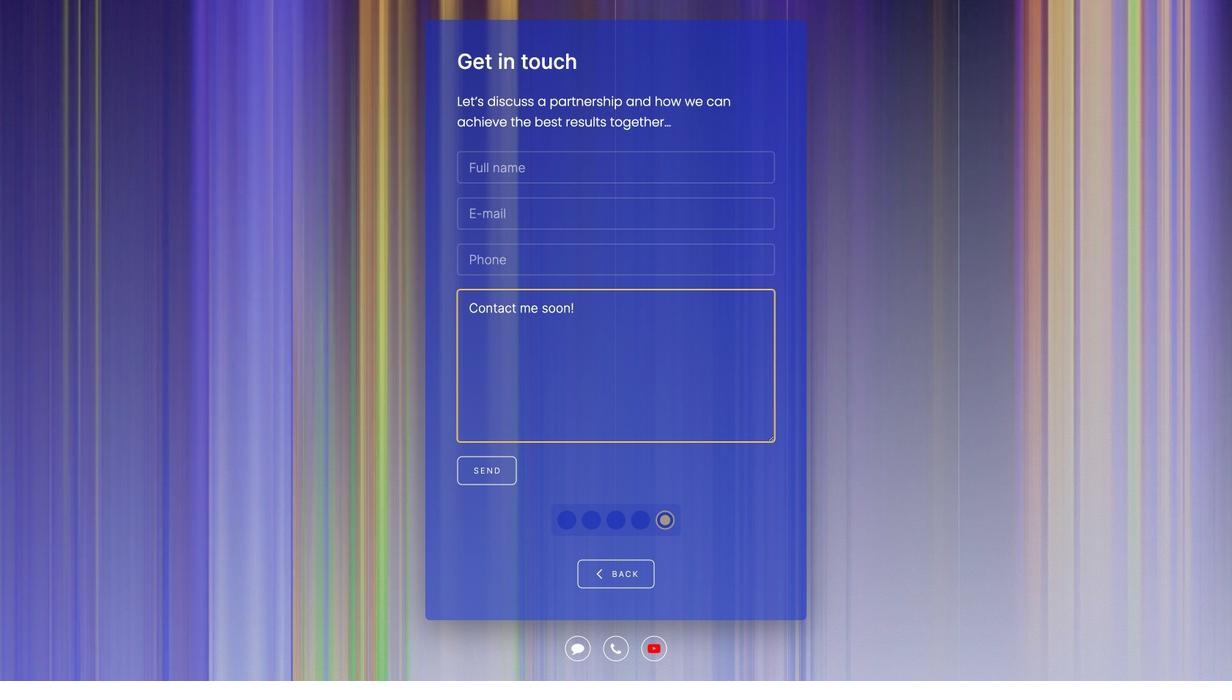 Task type: locate. For each thing, give the bounding box(es) containing it.
Full name text field
[[457, 152, 775, 183]]

None radio
[[558, 511, 577, 530]]

E-mail email field
[[457, 198, 775, 229]]

None radio
[[582, 511, 601, 530], [607, 511, 626, 530], [631, 511, 650, 530], [656, 511, 675, 530], [582, 511, 601, 530], [607, 511, 626, 530], [631, 511, 650, 530], [656, 511, 675, 530]]

Message text field
[[457, 290, 775, 442]]



Task type: describe. For each thing, give the bounding box(es) containing it.
phone image
[[609, 642, 623, 656]]

message image
[[571, 642, 585, 656]]

Phone telephone field
[[457, 244, 775, 276]]

youtube image
[[647, 642, 661, 656]]



